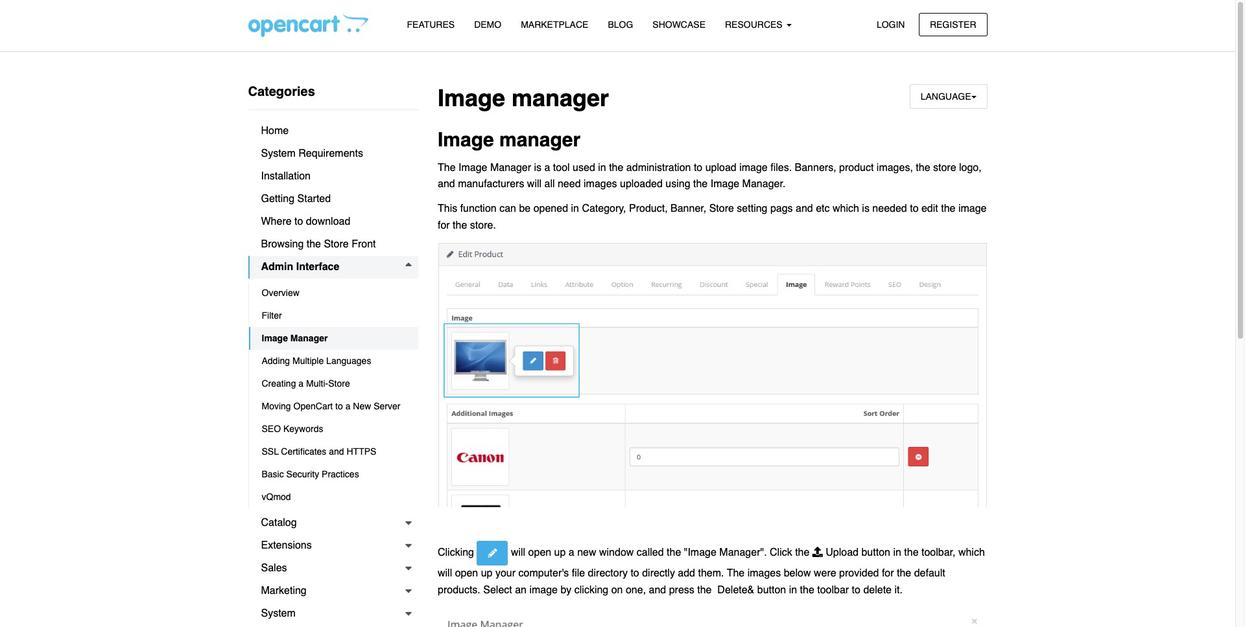 Task type: locate. For each thing, give the bounding box(es) containing it.
system down marketing at bottom left
[[261, 608, 296, 620]]

it.
[[895, 585, 903, 597]]

images
[[584, 179, 617, 190], [748, 568, 781, 580]]

installation link
[[248, 165, 418, 188]]

to left edit
[[910, 203, 919, 215]]

1 vertical spatial images
[[748, 568, 781, 580]]

0 vertical spatial which
[[833, 203, 859, 215]]

setting
[[737, 203, 768, 215]]

a left the new
[[346, 402, 351, 412]]

default
[[914, 568, 946, 580]]

a inside the image manager is a tool used in the administration to upload image files. banners, product images, the store logo, and manufacturers will all need images uploaded using the image manager.
[[545, 162, 550, 174]]

the right using
[[693, 179, 708, 190]]

0 vertical spatial manager
[[490, 162, 531, 174]]

open up computer's
[[528, 548, 551, 559]]

1 vertical spatial is
[[862, 203, 870, 215]]

store down 'where to download' link
[[324, 239, 349, 250]]

is
[[534, 162, 542, 174], [862, 203, 870, 215]]

1 horizontal spatial the
[[727, 568, 745, 580]]

2 vertical spatial store
[[328, 379, 350, 389]]

0 horizontal spatial for
[[438, 220, 450, 232]]

one,
[[626, 585, 646, 597]]

which right toolbar,
[[959, 548, 985, 559]]

and up the this
[[438, 179, 455, 190]]

to left upload at right
[[694, 162, 703, 174]]

which inside the upload button in the toolbar, which will open up your computer's file directory to directly add them. the images below were provided for the default products. select an image by clicking on one, and press the
[[959, 548, 985, 559]]

0 vertical spatial up
[[554, 548, 566, 559]]

0 horizontal spatial button
[[757, 585, 786, 597]]

0 horizontal spatial is
[[534, 162, 542, 174]]

2 horizontal spatial will
[[527, 179, 542, 190]]

manager
[[490, 162, 531, 174], [290, 333, 328, 344]]

1 horizontal spatial image
[[740, 162, 768, 174]]

1 vertical spatial image
[[959, 203, 987, 215]]

1 vertical spatial manager
[[290, 333, 328, 344]]

manufacturers
[[458, 179, 524, 190]]

getting
[[261, 193, 295, 205]]

the left toolbar,
[[904, 548, 919, 559]]

opencart
[[294, 402, 333, 412]]

front
[[352, 239, 376, 250]]

admin - image manager image
[[438, 243, 988, 509], [438, 608, 988, 628]]

0 horizontal spatial images
[[584, 179, 617, 190]]

1 vertical spatial system
[[261, 608, 296, 620]]

image up the manager.
[[740, 162, 768, 174]]

0 vertical spatial will
[[527, 179, 542, 190]]

home link
[[248, 120, 418, 143]]

https
[[347, 447, 376, 457]]

marketing
[[261, 586, 307, 597]]

moving opencart to a new server
[[262, 402, 401, 412]]

1 horizontal spatial which
[[959, 548, 985, 559]]

up inside the upload button in the toolbar, which will open up your computer's file directory to directly add them. the images below were provided for the default products. select an image by clicking on one, and press the
[[481, 568, 493, 580]]

image manager
[[438, 85, 609, 112], [438, 129, 581, 151]]

and down seo keywords link
[[329, 447, 344, 457]]

1 vertical spatial button
[[757, 585, 786, 597]]

button inside the upload button in the toolbar, which will open up your computer's file directory to directly add them. the images below were provided for the default products. select an image by clicking on one, and press the
[[862, 548, 891, 559]]

demo
[[474, 19, 502, 30]]

system requirements link
[[248, 143, 418, 165]]

1 vertical spatial up
[[481, 568, 493, 580]]

banner,
[[671, 203, 707, 215]]

a left the multi-
[[299, 379, 304, 389]]

provided
[[839, 568, 879, 580]]

called
[[637, 548, 664, 559]]

1 image manager from the top
[[438, 85, 609, 112]]

1 horizontal spatial is
[[862, 203, 870, 215]]

getting started
[[261, 193, 331, 205]]

overview link
[[249, 282, 418, 305]]

features link
[[397, 14, 465, 36]]

up
[[554, 548, 566, 559], [481, 568, 493, 580]]

2 system from the top
[[261, 608, 296, 620]]

0 horizontal spatial which
[[833, 203, 859, 215]]

the right called
[[667, 548, 681, 559]]

the inside the image manager is a tool used in the administration to upload image files. banners, product images, the store logo, and manufacturers will all need images uploaded using the image manager.
[[438, 162, 456, 174]]

2 vertical spatial will
[[438, 568, 452, 580]]

images down "click"
[[748, 568, 781, 580]]

1 vertical spatial admin - image manager image
[[438, 608, 988, 628]]

0 vertical spatial the
[[438, 162, 456, 174]]

manager up the manufacturers
[[490, 162, 531, 174]]

a inside moving opencart to a new server link
[[346, 402, 351, 412]]

seo keywords link
[[249, 418, 418, 441]]

0 horizontal spatial up
[[481, 568, 493, 580]]

them.
[[698, 568, 724, 580]]

product
[[839, 162, 874, 174]]

image inside the this function can be opened in category, product, banner, store setting pags and etc which is needed to edit the image for the store.
[[959, 203, 987, 215]]

0 horizontal spatial manager
[[290, 333, 328, 344]]

system link
[[248, 603, 418, 626]]

creating a multi-store link
[[249, 373, 418, 396]]

manager.
[[742, 179, 786, 190]]

1 system from the top
[[261, 148, 296, 160]]

the
[[609, 162, 624, 174], [916, 162, 931, 174], [693, 179, 708, 190], [941, 203, 956, 215], [453, 220, 467, 232], [307, 239, 321, 250], [667, 548, 681, 559], [795, 548, 810, 559], [904, 548, 919, 559], [897, 568, 912, 580], [697, 585, 712, 597], [800, 585, 815, 597]]

the image manager is a tool used in the administration to upload image files. banners, product images, the store logo, and manufacturers will all need images uploaded using the image manager.
[[438, 162, 982, 190]]

is left tool
[[534, 162, 542, 174]]

which right etc
[[833, 203, 859, 215]]

in up the it.
[[893, 548, 902, 559]]

1 vertical spatial will
[[511, 548, 526, 559]]

keywords
[[283, 424, 323, 435]]

will up products.
[[438, 568, 452, 580]]

in right opened
[[571, 203, 579, 215]]

blog link
[[598, 14, 643, 36]]

1 horizontal spatial open
[[528, 548, 551, 559]]

resources link
[[715, 14, 801, 36]]

overview
[[262, 288, 300, 298]]

clicking
[[575, 585, 609, 597]]

manager up multiple
[[290, 333, 328, 344]]

getting started link
[[248, 188, 418, 211]]

image inside the image manager is a tool used in the administration to upload image files. banners, product images, the store logo, and manufacturers will all need images uploaded using the image manager.
[[740, 162, 768, 174]]

will inside the upload button in the toolbar, which will open up your computer's file directory to directly add them. the images below were provided for the default products. select an image by clicking on one, and press the
[[438, 568, 452, 580]]

server
[[374, 402, 401, 412]]

1 vertical spatial the
[[727, 568, 745, 580]]

to
[[694, 162, 703, 174], [910, 203, 919, 215], [295, 216, 303, 228], [335, 402, 343, 412], [631, 568, 639, 580], [852, 585, 861, 597]]

moving
[[262, 402, 291, 412]]

0 vertical spatial image
[[740, 162, 768, 174]]

for down the this
[[438, 220, 450, 232]]

up up computer's
[[554, 548, 566, 559]]

system down home
[[261, 148, 296, 160]]

a left tool
[[545, 162, 550, 174]]

0 vertical spatial for
[[438, 220, 450, 232]]

manager
[[512, 85, 609, 112], [499, 129, 581, 151]]

uploaded
[[620, 179, 663, 190]]

marketplace link
[[511, 14, 598, 36]]

1 vertical spatial for
[[882, 568, 894, 580]]

new
[[353, 402, 371, 412]]

banners,
[[795, 162, 837, 174]]

0 horizontal spatial the
[[438, 162, 456, 174]]

0 vertical spatial system
[[261, 148, 296, 160]]

image down computer's
[[530, 585, 558, 597]]

images,
[[877, 162, 913, 174]]

1 admin - image manager image from the top
[[438, 243, 988, 509]]

products.
[[438, 585, 481, 597]]

filter link
[[249, 305, 418, 328]]

will left all
[[527, 179, 542, 190]]

store down the 'adding multiple languages' link
[[328, 379, 350, 389]]

1 horizontal spatial for
[[882, 568, 894, 580]]

the up uploaded
[[609, 162, 624, 174]]

0 horizontal spatial image
[[530, 585, 558, 597]]

the up the this
[[438, 162, 456, 174]]

to down provided
[[852, 585, 861, 597]]

0 vertical spatial admin - image manager image
[[438, 243, 988, 509]]

image
[[740, 162, 768, 174], [959, 203, 987, 215], [530, 585, 558, 597]]

1 vertical spatial which
[[959, 548, 985, 559]]

2 vertical spatial image
[[530, 585, 558, 597]]

1 vertical spatial image manager
[[438, 129, 581, 151]]

extensions
[[261, 540, 312, 552]]

1 vertical spatial open
[[455, 568, 478, 580]]

store inside the this function can be opened in category, product, banner, store setting pags and etc which is needed to edit the image for the store.
[[709, 203, 734, 215]]

up left your
[[481, 568, 493, 580]]

upload button in the toolbar, which will open up your computer's file directory to directly add them. the images below were provided for the default products. select an image by clicking on one, and press the
[[438, 548, 985, 597]]

0 horizontal spatial will
[[438, 568, 452, 580]]

system
[[261, 148, 296, 160], [261, 608, 296, 620]]

login
[[877, 19, 905, 30]]

opencart - open source shopping cart solution image
[[248, 14, 368, 37]]

will inside the image manager is a tool used in the administration to upload image files. banners, product images, the store logo, and manufacturers will all need images uploaded using the image manager.
[[527, 179, 542, 190]]

button up provided
[[862, 548, 891, 559]]

the down the this
[[453, 220, 467, 232]]

upload image
[[813, 548, 823, 558]]

and
[[438, 179, 455, 190], [796, 203, 813, 215], [329, 447, 344, 457], [649, 585, 666, 597]]

images inside the image manager is a tool used in the administration to upload image files. banners, product images, the store logo, and manufacturers will all need images uploaded using the image manager.
[[584, 179, 617, 190]]

adding
[[262, 356, 290, 366]]

sales
[[261, 563, 287, 575]]

and left etc
[[796, 203, 813, 215]]

which inside the this function can be opened in category, product, banner, store setting pags and etc which is needed to edit the image for the store.
[[833, 203, 859, 215]]

language button
[[910, 84, 988, 109]]

images inside the upload button in the toolbar, which will open up your computer's file directory to directly add them. the images below were provided for the default products. select an image by clicking on one, and press the
[[748, 568, 781, 580]]

is inside the this function can be opened in category, product, banner, store setting pags and etc which is needed to edit the image for the store.
[[862, 203, 870, 215]]

0 vertical spatial button
[[862, 548, 891, 559]]

0 vertical spatial is
[[534, 162, 542, 174]]

images down used
[[584, 179, 617, 190]]

for up delete
[[882, 568, 894, 580]]

will up your
[[511, 548, 526, 559]]

register link
[[919, 13, 988, 36]]

in right used
[[598, 162, 606, 174]]

image down logo,
[[959, 203, 987, 215]]

0 horizontal spatial open
[[455, 568, 478, 580]]

store left "setting"
[[709, 203, 734, 215]]

below
[[784, 568, 811, 580]]

upload
[[706, 162, 737, 174]]

open up products.
[[455, 568, 478, 580]]

system for system requirements
[[261, 148, 296, 160]]

the up delete&
[[727, 568, 745, 580]]

toolbar
[[817, 585, 849, 597]]

0 vertical spatial image manager
[[438, 85, 609, 112]]

1 horizontal spatial manager
[[490, 162, 531, 174]]

function
[[460, 203, 497, 215]]

and down directly
[[649, 585, 666, 597]]

installation
[[261, 171, 311, 182]]

which
[[833, 203, 859, 215], [959, 548, 985, 559]]

is left needed
[[862, 203, 870, 215]]

0 vertical spatial images
[[584, 179, 617, 190]]

button down the below
[[757, 585, 786, 597]]

2 horizontal spatial image
[[959, 203, 987, 215]]

in
[[598, 162, 606, 174], [571, 203, 579, 215], [893, 548, 902, 559], [789, 585, 797, 597]]

be
[[519, 203, 531, 215]]

1 horizontal spatial button
[[862, 548, 891, 559]]

store.
[[470, 220, 496, 232]]

1 horizontal spatial images
[[748, 568, 781, 580]]

0 vertical spatial store
[[709, 203, 734, 215]]

directory
[[588, 568, 628, 580]]

to up one, on the bottom of page
[[631, 568, 639, 580]]



Task type: vqa. For each thing, say whether or not it's contained in the screenshot.
Marketing
yes



Task type: describe. For each thing, give the bounding box(es) containing it.
the left store
[[916, 162, 931, 174]]

admin interface link
[[248, 256, 418, 279]]

pencil alt image
[[488, 549, 497, 558]]

upload
[[826, 548, 859, 559]]

ssl certificates and https link
[[249, 441, 418, 464]]

the up the it.
[[897, 568, 912, 580]]

features
[[407, 19, 455, 30]]

to right where
[[295, 216, 303, 228]]

started
[[297, 193, 331, 205]]

delete&
[[718, 585, 755, 597]]

to inside the this function can be opened in category, product, banner, store setting pags and etc which is needed to edit the image for the store.
[[910, 203, 919, 215]]

delete
[[864, 585, 892, 597]]

button for upload
[[862, 548, 891, 559]]

click
[[770, 548, 792, 559]]

where to download
[[261, 216, 351, 228]]

languages
[[326, 356, 371, 366]]

1 horizontal spatial up
[[554, 548, 566, 559]]

home
[[261, 125, 289, 137]]

manager".
[[720, 548, 767, 559]]

admin interface
[[261, 261, 340, 273]]

an
[[515, 585, 527, 597]]

marketing link
[[248, 581, 418, 603]]

used
[[573, 162, 595, 174]]

the down them.
[[697, 585, 712, 597]]

adding multiple languages link
[[249, 350, 418, 373]]

and inside the this function can be opened in category, product, banner, store setting pags and etc which is needed to edit the image for the store.
[[796, 203, 813, 215]]

basic
[[262, 470, 284, 480]]

certificates
[[281, 447, 327, 457]]

the up interface
[[307, 239, 321, 250]]

category,
[[582, 203, 626, 215]]

vqmod link
[[249, 486, 418, 509]]

the left upload icon
[[795, 548, 810, 559]]

to inside the upload button in the toolbar, which will open up your computer's file directory to directly add them. the images below were provided for the default products. select an image by clicking on one, and press the
[[631, 568, 639, 580]]

blog
[[608, 19, 633, 30]]

the inside the upload button in the toolbar, which will open up your computer's file directory to directly add them. the images below were provided for the default products. select an image by clicking on one, and press the
[[727, 568, 745, 580]]

manager inside the image manager is a tool used in the administration to upload image files. banners, product images, the store logo, and manufacturers will all need images uploaded using the image manager.
[[490, 162, 531, 174]]

opened
[[534, 203, 568, 215]]

need
[[558, 179, 581, 190]]

computer's
[[519, 568, 569, 580]]

select
[[483, 585, 512, 597]]

showcase
[[653, 19, 706, 30]]

and inside the image manager is a tool used in the administration to upload image files. banners, product images, the store logo, and manufacturers will all need images uploaded using the image manager.
[[438, 179, 455, 190]]

toolbar,
[[922, 548, 956, 559]]

logo,
[[959, 162, 982, 174]]

moving opencart to a new server link
[[249, 396, 418, 418]]

interface
[[296, 261, 340, 273]]

sales link
[[248, 558, 418, 581]]

categories
[[248, 84, 315, 99]]

where
[[261, 216, 292, 228]]

image inside 'link'
[[262, 333, 288, 344]]

the right edit
[[941, 203, 956, 215]]

by
[[561, 585, 572, 597]]

for inside the this function can be opened in category, product, banner, store setting pags and etc which is needed to edit the image for the store.
[[438, 220, 450, 232]]

0 vertical spatial manager
[[512, 85, 609, 112]]

showcase link
[[643, 14, 715, 36]]

a inside creating a multi-store link
[[299, 379, 304, 389]]

in down the below
[[789, 585, 797, 597]]

manager inside 'link'
[[290, 333, 328, 344]]

practices
[[322, 470, 359, 480]]

0 vertical spatial open
[[528, 548, 551, 559]]

1 vertical spatial manager
[[499, 129, 581, 151]]

catalog
[[261, 518, 297, 529]]

2 image manager from the top
[[438, 129, 581, 151]]

and inside the upload button in the toolbar, which will open up your computer's file directory to directly add them. the images below were provided for the default products. select an image by clicking on one, and press the
[[649, 585, 666, 597]]

extensions link
[[248, 535, 418, 558]]

window
[[599, 548, 634, 559]]

catalog link
[[248, 512, 418, 535]]

administration
[[626, 162, 691, 174]]

file
[[572, 568, 585, 580]]

the down the below
[[800, 585, 815, 597]]

admin
[[261, 261, 293, 273]]

edit
[[922, 203, 938, 215]]

1 horizontal spatial will
[[511, 548, 526, 559]]

pags
[[771, 203, 793, 215]]

image inside the upload button in the toolbar, which will open up your computer's file directory to directly add them. the images below were provided for the default products. select an image by clicking on one, and press the
[[530, 585, 558, 597]]

delete& button in the toolbar to delete it.
[[715, 585, 903, 597]]

in inside the image manager is a tool used in the administration to upload image files. banners, product images, the store logo, and manufacturers will all need images uploaded using the image manager.
[[598, 162, 606, 174]]

tool
[[553, 162, 570, 174]]

press
[[669, 585, 695, 597]]

requirements
[[299, 148, 363, 160]]

multiple
[[293, 356, 324, 366]]

new
[[577, 548, 596, 559]]

a left new
[[569, 548, 575, 559]]

2 admin - image manager image from the top
[[438, 608, 988, 628]]

multi-
[[306, 379, 328, 389]]

adding multiple languages
[[262, 356, 371, 366]]

image manager
[[262, 333, 328, 344]]

etc
[[816, 203, 830, 215]]

system for system
[[261, 608, 296, 620]]

all
[[545, 179, 555, 190]]

clicking
[[438, 548, 477, 559]]

browsing
[[261, 239, 304, 250]]

this function can be opened in category, product, banner, store setting pags and etc which is needed to edit the image for the store.
[[438, 203, 987, 232]]

directly
[[642, 568, 675, 580]]

files.
[[771, 162, 792, 174]]

marketplace
[[521, 19, 589, 30]]

browsing the store front link
[[248, 234, 418, 256]]

to left the new
[[335, 402, 343, 412]]

your
[[496, 568, 516, 580]]

browsing the store front
[[261, 239, 376, 250]]

language
[[921, 91, 971, 102]]

creating
[[262, 379, 296, 389]]

needed
[[873, 203, 907, 215]]

1 vertical spatial store
[[324, 239, 349, 250]]

in inside the this function can be opened in category, product, banner, store setting pags and etc which is needed to edit the image for the store.
[[571, 203, 579, 215]]

open inside the upload button in the toolbar, which will open up your computer's file directory to directly add them. the images below were provided for the default products. select an image by clicking on one, and press the
[[455, 568, 478, 580]]

demo link
[[465, 14, 511, 36]]

creating a multi-store
[[262, 379, 350, 389]]

is inside the image manager is a tool used in the administration to upload image files. banners, product images, the store logo, and manufacturers will all need images uploaded using the image manager.
[[534, 162, 542, 174]]

to inside the image manager is a tool used in the administration to upload image files. banners, product images, the store logo, and manufacturers will all need images uploaded using the image manager.
[[694, 162, 703, 174]]

seo keywords
[[262, 424, 323, 435]]

basic security practices link
[[249, 464, 418, 486]]

security
[[286, 470, 319, 480]]

in inside the upload button in the toolbar, which will open up your computer's file directory to directly add them. the images below were provided for the default products. select an image by clicking on one, and press the
[[893, 548, 902, 559]]

for inside the upload button in the toolbar, which will open up your computer's file directory to directly add them. the images below were provided for the default products. select an image by clicking on one, and press the
[[882, 568, 894, 580]]

button for delete&
[[757, 585, 786, 597]]



